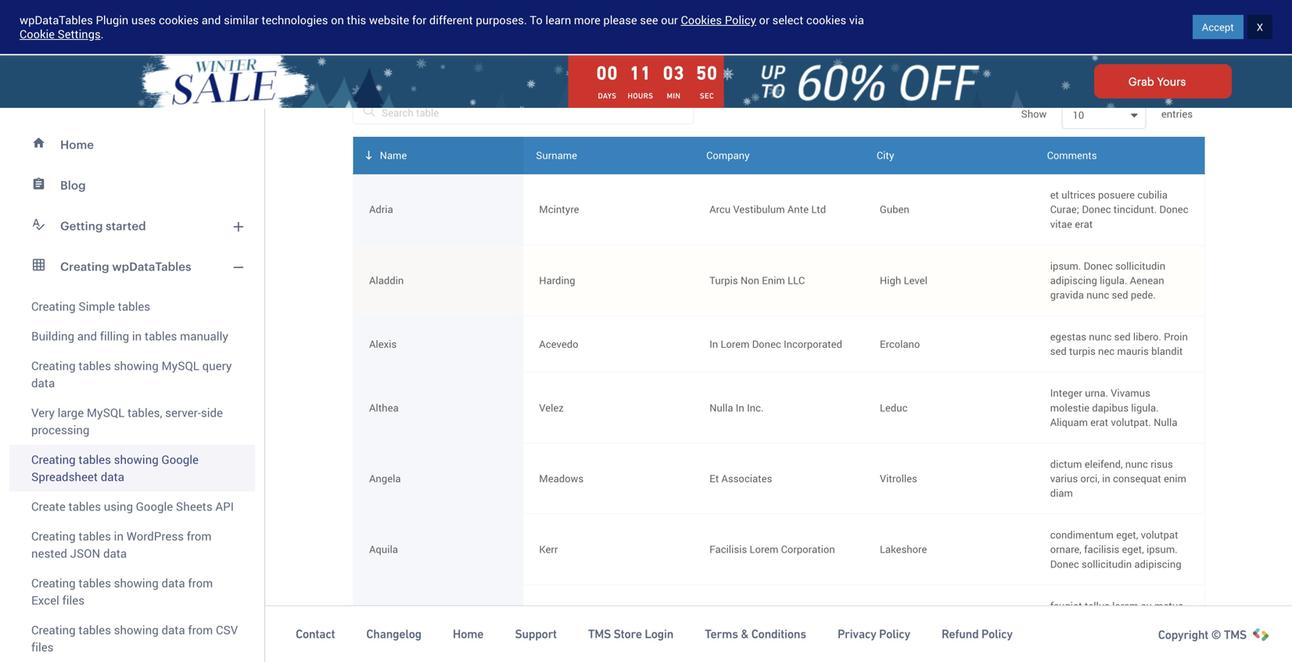 Task type: describe. For each thing, give the bounding box(es) containing it.
in inside dictum eleifend, nunc risus varius orci, in consequat enim diam
[[1102, 472, 1110, 486]]

api
[[215, 499, 234, 515]]

aenean
[[1130, 273, 1164, 287]]

old
[[610, 7, 626, 19]]

are highly not recommended, because the old table will not work, at the moment. if you make any of these changes, please recreate the table again.
[[385, 7, 1159, 19]]

creating tables showing mysql query data link
[[9, 351, 255, 398]]

terms & conditions link
[[705, 627, 806, 642]]

learn
[[545, 12, 571, 28]]

donec left incorporated
[[752, 337, 781, 351]]

ligula. inside integer urna. vivamus molestie dapibus ligula. aliquam erat volutpat. nulla
[[1131, 401, 1159, 415]]

wpdatatables - tables and charts manager wordpress plugin image
[[16, 13, 165, 41]]

x
[[1257, 20, 1263, 34]]

1 vertical spatial ltd
[[727, 613, 741, 628]]

files for creating tables showing data from csv files
[[31, 639, 54, 655]]

hours
[[628, 92, 653, 100]]

see
[[640, 12, 658, 28]]

facilisis
[[709, 543, 747, 557]]

feugiat
[[1050, 599, 1082, 613]]

1 table from the left
[[629, 7, 656, 19]]

ava
[[369, 613, 386, 628]]

in lorem donec incorporated
[[709, 337, 842, 351]]

turpis
[[1069, 344, 1096, 358]]

1 vertical spatial and
[[77, 328, 97, 344]]

google for showing
[[161, 452, 199, 468]]

tables for creating tables showing data from excel files
[[79, 575, 111, 591]]

showing for creating tables showing google spreadsheet data
[[114, 452, 159, 468]]

vivamus
[[1111, 386, 1150, 400]]

store
[[614, 627, 642, 641]]

data inside creating tables showing data from excel files
[[161, 575, 185, 591]]

recommended,
[[460, 7, 540, 19]]

0 horizontal spatial home
[[60, 138, 94, 151]]

contact link
[[296, 627, 335, 642]]

showing for creating tables showing data from csv files
[[114, 622, 159, 638]]

eu
[[1141, 599, 1152, 613]]

company
[[706, 148, 750, 162]]

technologies
[[262, 12, 328, 28]]

donec inside feugiat tellus lorem eu metus. in lorem. donec elementum, lorem
[[1093, 613, 1122, 628]]

policy for refund policy
[[981, 627, 1013, 641]]

Search table search field
[[353, 101, 694, 124]]

settings
[[58, 26, 101, 42]]

dapibus
[[1092, 401, 1129, 415]]

0 horizontal spatial nulla
[[709, 401, 733, 415]]

creating wpdatatables
[[60, 260, 191, 273]]

terms
[[705, 627, 738, 641]]

on
[[331, 12, 344, 28]]

dictum eleifend, nunc risus varius orci, in consequat enim diam
[[1050, 457, 1186, 500]]

in inside "creating tables in wordpress from nested json data"
[[114, 528, 124, 544]]

side
[[201, 405, 223, 421]]

1 vertical spatial home link
[[453, 627, 484, 642]]

name: activate to sort column descending element
[[353, 137, 523, 174]]

manually
[[180, 328, 228, 344]]

changelog link
[[366, 627, 421, 642]]

tellus
[[1085, 599, 1110, 613]]

aquila
[[369, 543, 398, 557]]

in inside feugiat tellus lorem eu metus. in lorem. donec elementum, lorem
[[1050, 613, 1059, 628]]

to
[[530, 12, 543, 28]]

1 horizontal spatial ltd
[[811, 202, 826, 216]]

filling
[[100, 328, 129, 344]]

turpis
[[709, 273, 738, 287]]

creating simple tables link
[[9, 287, 255, 321]]

creating tables showing data from excel files link
[[9, 569, 255, 616]]

cookie settings button
[[20, 26, 101, 42]]

nec
[[1098, 344, 1115, 358]]

entries
[[1159, 107, 1193, 121]]

this
[[347, 12, 366, 28]]

you
[[824, 7, 843, 19]]

3 the from the left
[[1078, 7, 1095, 19]]

data inside "creating tables in wordpress from nested json data"
[[103, 546, 127, 562]]

from for creating tables showing data from csv files
[[188, 622, 213, 638]]

getting started link
[[9, 206, 255, 246]]

1 horizontal spatial tms
[[1224, 628, 1247, 642]]

inc.
[[747, 401, 764, 415]]

sec
[[700, 92, 714, 100]]

or
[[759, 12, 769, 28]]

any
[[876, 7, 895, 19]]

feugiat tellus lorem eu metus. in lorem. donec elementum, lorem
[[1050, 599, 1186, 642]]

2 vertical spatial sed
[[1050, 344, 1067, 358]]

creating tables showing google spreadsheet data
[[31, 452, 199, 485]]

purposes.
[[476, 12, 527, 28]]

arcu vestibulum ante ltd
[[709, 202, 826, 216]]

contact
[[296, 627, 335, 641]]

althea
[[369, 401, 399, 415]]

tables for creating tables showing data from csv files
[[79, 622, 111, 638]]

showing for creating tables showing data from excel files
[[114, 575, 159, 591]]

min
[[667, 92, 681, 100]]

surname
[[536, 148, 577, 162]]

get
[[1176, 20, 1193, 35]]

building and filling in tables manually
[[31, 328, 228, 344]]

creating tables showing mysql query data
[[31, 358, 232, 391]]

tables,
[[127, 405, 162, 421]]

files for creating tables showing data from excel files
[[62, 592, 85, 608]]

high level
[[880, 273, 927, 287]]

policy for privacy policy
[[879, 627, 910, 641]]

volutpat
[[1141, 528, 1178, 542]]

1 horizontal spatial wpdatatables
[[112, 260, 191, 273]]

angela
[[369, 472, 401, 486]]

work,
[[699, 7, 728, 19]]

from for creating tables showing data from excel files
[[188, 575, 213, 591]]

1 not from the left
[[439, 7, 457, 19]]

molestie
[[1050, 401, 1089, 415]]

wpdatatables plugin uses cookies and similar technologies on this website for different purposes. to learn more please see our cookies policy or select cookies via cookie settings .
[[20, 12, 864, 42]]

ligula. inside ipsum. donec sollicitudin adipiscing ligula. aenean gravida nunc sed pede.
[[1100, 273, 1127, 287]]

sollicitudin inside ipsum. donec sollicitudin adipiscing ligula. aenean gravida nunc sed pede.
[[1115, 259, 1165, 273]]

ipsum. inside ipsum. donec sollicitudin adipiscing ligula. aenean gravida nunc sed pede.
[[1050, 259, 1081, 273]]

0 horizontal spatial in
[[709, 337, 718, 351]]

different
[[429, 12, 473, 28]]

condimentum
[[1050, 528, 1114, 542]]

sed inside ipsum. donec sollicitudin adipiscing ligula. aenean gravida nunc sed pede.
[[1112, 288, 1128, 302]]

Search form search field
[[329, 16, 853, 38]]

adipiscing inside ipsum. donec sollicitudin adipiscing ligula. aenean gravida nunc sed pede.
[[1050, 273, 1097, 287]]

enim
[[1164, 472, 1186, 486]]

data inside creating tables showing google spreadsheet data
[[101, 469, 124, 485]]

1 vertical spatial sed
[[1114, 330, 1131, 344]]

creating for creating wpdatatables
[[60, 260, 109, 273]]

refund policy link
[[942, 627, 1013, 642]]

from for creating tables in wordpress from nested json data
[[187, 528, 212, 544]]

lorem for in
[[721, 337, 750, 351]]

high
[[880, 273, 901, 287]]

recreate
[[1031, 7, 1075, 19]]

moment.
[[764, 7, 811, 19]]

bush
[[539, 613, 562, 628]]

privacy
[[837, 627, 876, 641]]

tms store login link
[[588, 627, 673, 642]]

policy inside wpdatatables plugin uses cookies and similar technologies on this website for different purposes. to learn more please see our cookies policy or select cookies via cookie settings .
[[725, 12, 756, 28]]

large
[[58, 405, 84, 421]]

cookies policy link
[[681, 12, 756, 28]]

orci,
[[1080, 472, 1100, 486]]

0 horizontal spatial tms
[[588, 627, 611, 641]]

2 not from the left
[[679, 7, 696, 19]]

incorporated
[[784, 337, 842, 351]]

building and filling in tables manually link
[[9, 321, 255, 351]]

at
[[731, 7, 741, 19]]



Task type: vqa. For each thing, say whether or not it's contained in the screenshot.


Task type: locate. For each thing, give the bounding box(es) containing it.
get started link
[[1132, 9, 1276, 46]]

0 vertical spatial home
[[60, 138, 94, 151]]

and inside wpdatatables plugin uses cookies and similar technologies on this website for different purposes. to learn more please see our cookies policy or select cookies via cookie settings .
[[202, 12, 221, 28]]

creating up the excel
[[31, 575, 76, 591]]

data up using
[[101, 469, 124, 485]]

from inside creating tables showing data from csv files
[[188, 622, 213, 638]]

tables for creating tables showing mysql query data
[[79, 358, 111, 374]]

2 showing from the top
[[114, 452, 159, 468]]

creating down the excel
[[31, 622, 76, 638]]

0 vertical spatial google
[[161, 452, 199, 468]]

1 vertical spatial google
[[136, 499, 173, 515]]

home link up blog
[[9, 124, 255, 165]]

1 vertical spatial ligula.
[[1131, 401, 1159, 415]]

nunc inside dictum eleifend, nunc risus varius orci, in consequat enim diam
[[1125, 457, 1148, 471]]

donec inside ipsum. donec sollicitudin adipiscing ligula. aenean gravida nunc sed pede.
[[1084, 259, 1113, 273]]

copyright
[[1158, 628, 1208, 642]]

creating up creating simple tables
[[60, 260, 109, 273]]

0 vertical spatial home link
[[9, 124, 255, 165]]

if
[[814, 7, 821, 19]]

1 horizontal spatial ipsum.
[[1147, 543, 1178, 557]]

tables for create tables using google sheets api
[[68, 499, 101, 515]]

wpdatatables left .
[[20, 12, 93, 28]]

0 vertical spatial lorem
[[721, 337, 750, 351]]

0 vertical spatial lorem
[[1112, 599, 1138, 613]]

0 vertical spatial mysql
[[161, 358, 199, 374]]

company: activate to sort column ascending element
[[694, 137, 864, 174]]

data left csv
[[161, 622, 185, 638]]

nunc right gravida
[[1086, 288, 1109, 302]]

ipsum.
[[1050, 259, 1081, 273], [1147, 543, 1178, 557]]

from inside creating tables showing data from excel files
[[188, 575, 213, 591]]

showing down creating tables in wordpress from nested json data 'link'
[[114, 575, 159, 591]]

showing down building and filling in tables manually link
[[114, 358, 159, 374]]

from inside "creating tables in wordpress from nested json data"
[[187, 528, 212, 544]]

show
[[1021, 107, 1049, 121]]

1 vertical spatial ipsum.
[[1147, 543, 1178, 557]]

1 horizontal spatial lorem
[[1112, 599, 1138, 613]]

1 horizontal spatial please
[[994, 7, 1028, 19]]

1 horizontal spatial adipiscing
[[1134, 557, 1181, 571]]

similar
[[224, 12, 259, 28]]

please left 'see'
[[603, 12, 637, 28]]

1 horizontal spatial policy
[[879, 627, 910, 641]]

erat right vitae
[[1075, 217, 1093, 231]]

tables inside "creating tables in wordpress from nested json data"
[[79, 528, 111, 544]]

adipiscing inside condimentum eget, volutpat ornare, facilisis eget, ipsum. donec sollicitudin adipiscing
[[1134, 557, 1181, 571]]

for
[[412, 12, 426, 28]]

ltd right ante
[[811, 202, 826, 216]]

0 vertical spatial and
[[202, 12, 221, 28]]

urna.
[[1085, 386, 1108, 400]]

1 horizontal spatial ligula.
[[1131, 401, 1159, 415]]

showing inside creating tables showing google spreadsheet data
[[114, 452, 159, 468]]

10
[[1073, 108, 1084, 122]]

1 cookies from the left
[[159, 12, 199, 28]]

0 vertical spatial sed
[[1112, 288, 1128, 302]]

creating for creating tables showing data from excel files
[[31, 575, 76, 591]]

facilisis
[[1084, 543, 1119, 557]]

not right our on the top right of the page
[[679, 7, 696, 19]]

ltd right elit
[[727, 613, 741, 628]]

files inside creating tables showing data from csv files
[[31, 639, 54, 655]]

2 horizontal spatial in
[[1102, 472, 1110, 486]]

plugin
[[96, 12, 128, 28]]

turpis non enim llc
[[709, 273, 805, 287]]

vitae
[[1050, 217, 1072, 231]]

erat down dapibus
[[1090, 415, 1108, 429]]

2 the from the left
[[744, 7, 761, 19]]

tables inside creating tables showing data from excel files
[[79, 575, 111, 591]]

1 vertical spatial sollicitudin
[[1082, 557, 1132, 571]]

mysql right large
[[87, 405, 125, 421]]

1 horizontal spatial cookies
[[806, 12, 846, 28]]

mauris
[[1117, 344, 1149, 358]]

erat inside integer urna. vivamus molestie dapibus ligula. aliquam erat volutpat. nulla
[[1090, 415, 1108, 429]]

lorem up nulla in inc.
[[721, 337, 750, 351]]

in down the turpis
[[709, 337, 718, 351]]

creating for creating tables showing data from csv files
[[31, 622, 76, 638]]

vitrolles
[[880, 472, 917, 486]]

tables down creating tables showing data from excel files
[[79, 622, 111, 638]]

eget, up facilisis
[[1116, 528, 1138, 542]]

tables down creating simple tables link
[[145, 328, 177, 344]]

curae;
[[1050, 202, 1079, 216]]

0 horizontal spatial and
[[77, 328, 97, 344]]

data inside creating tables showing data from csv files
[[161, 622, 185, 638]]

nunc inside egestas nunc sed libero. proin sed turpis nec mauris blandit
[[1089, 330, 1112, 344]]

showing inside 'creating tables showing mysql query data'
[[114, 358, 159, 374]]

google for using
[[136, 499, 173, 515]]

elit
[[709, 613, 724, 628]]

0 horizontal spatial files
[[31, 639, 54, 655]]

vestibulum
[[733, 202, 785, 216]]

lorem
[[721, 337, 750, 351], [750, 543, 779, 557]]

please inside wpdatatables plugin uses cookies and similar technologies on this website for different purposes. to learn more please see our cookies policy or select cookies via cookie settings .
[[603, 12, 637, 28]]

1 vertical spatial home
[[453, 627, 484, 641]]

cookies left 'via'
[[806, 12, 846, 28]]

google up wordpress
[[136, 499, 173, 515]]

aliquam
[[1050, 415, 1088, 429]]

lorem down the lorem.
[[1050, 628, 1076, 642]]

creating inside 'creating tables showing mysql query data'
[[31, 358, 76, 374]]

ultrices
[[1062, 188, 1096, 202]]

showing inside creating tables showing data from csv files
[[114, 622, 159, 638]]

mysql left query
[[161, 358, 199, 374]]

sed up 'mauris'
[[1114, 330, 1131, 344]]

tables for creating tables showing google spreadsheet data
[[79, 452, 111, 468]]

0 vertical spatial from
[[187, 528, 212, 544]]

data up very
[[31, 375, 55, 391]]

wpdatatables
[[20, 12, 93, 28], [112, 260, 191, 273]]

tables up spreadsheet
[[79, 452, 111, 468]]

the right at
[[744, 7, 761, 19]]

.
[[101, 26, 104, 42]]

ligula. up volutpat.
[[1131, 401, 1159, 415]]

0 horizontal spatial home link
[[9, 124, 255, 165]]

table left 'again.'
[[1097, 7, 1124, 19]]

0 vertical spatial ligula.
[[1100, 273, 1127, 287]]

tables up json at the left bottom of page
[[79, 528, 111, 544]]

dictum
[[1050, 457, 1082, 471]]

files inside creating tables showing data from excel files
[[62, 592, 85, 608]]

1 horizontal spatial files
[[62, 592, 85, 608]]

policy right refund
[[981, 627, 1013, 641]]

0 horizontal spatial table
[[629, 7, 656, 19]]

tables inside 'creating tables showing mysql query data'
[[79, 358, 111, 374]]

0 horizontal spatial in
[[114, 528, 124, 544]]

ipsum. down volutpat
[[1147, 543, 1178, 557]]

conditions
[[751, 627, 806, 641]]

1 horizontal spatial and
[[202, 12, 221, 28]]

using
[[104, 499, 133, 515]]

0 vertical spatial files
[[62, 592, 85, 608]]

0 horizontal spatial ipsum.
[[1050, 259, 1081, 273]]

nulla inside integer urna. vivamus molestie dapibus ligula. aliquam erat volutpat. nulla
[[1154, 415, 1177, 429]]

creating for creating tables showing google spreadsheet data
[[31, 452, 76, 468]]

0 vertical spatial ipsum.
[[1050, 259, 1081, 273]]

creating simple tables
[[31, 298, 150, 314]]

creating wpdatatables link
[[9, 246, 255, 287]]

blog
[[60, 178, 86, 192]]

csv
[[216, 622, 238, 638]]

erat inside et ultrices posuere cubilia curae; donec tincidunt. donec vitae erat
[[1075, 217, 1093, 231]]

showing for creating tables showing mysql query data
[[114, 358, 159, 374]]

nunc up nec
[[1089, 330, 1112, 344]]

sollicitudin down facilisis
[[1082, 557, 1132, 571]]

ligula. left aenean
[[1100, 273, 1127, 287]]

0 horizontal spatial lorem
[[1050, 628, 1076, 642]]

home link left support
[[453, 627, 484, 642]]

refund
[[942, 627, 979, 641]]

2 vertical spatial nunc
[[1125, 457, 1148, 471]]

creating down building
[[31, 358, 76, 374]]

creating up building
[[31, 298, 76, 314]]

non
[[741, 273, 759, 287]]

and left similar
[[202, 12, 221, 28]]

10 button
[[1073, 102, 1135, 128]]

started
[[1196, 20, 1232, 35]]

eget, down volutpat
[[1122, 543, 1144, 557]]

the left the old
[[590, 7, 607, 19]]

nunc up consequat
[[1125, 457, 1148, 471]]

1 vertical spatial wpdatatables
[[112, 260, 191, 273]]

facilisis lorem corporation
[[709, 543, 835, 557]]

ipsum. up gravida
[[1050, 259, 1081, 273]]

2 horizontal spatial in
[[1050, 613, 1059, 628]]

policy
[[725, 12, 756, 28], [879, 627, 910, 641], [981, 627, 1013, 641]]

2 horizontal spatial policy
[[981, 627, 1013, 641]]

1 vertical spatial erat
[[1090, 415, 1108, 429]]

1 horizontal spatial table
[[1097, 7, 1124, 19]]

sollicitudin up aenean
[[1115, 259, 1165, 273]]

1 horizontal spatial the
[[744, 7, 761, 19]]

creating inside creating tables showing data from csv files
[[31, 622, 76, 638]]

blog link
[[9, 165, 255, 206]]

eleifend,
[[1085, 457, 1123, 471]]

erat
[[1075, 217, 1093, 231], [1090, 415, 1108, 429]]

ipsum. inside condimentum eget, volutpat ornare, facilisis eget, ipsum. donec sollicitudin adipiscing
[[1147, 543, 1178, 557]]

1 horizontal spatial in
[[736, 401, 744, 415]]

donec down ornare,
[[1050, 557, 1079, 571]]

1 vertical spatial lorem
[[750, 543, 779, 557]]

1 vertical spatial in
[[736, 401, 744, 415]]

the right recreate
[[1078, 7, 1095, 19]]

0 vertical spatial adipiscing
[[1050, 273, 1097, 287]]

files right the excel
[[62, 592, 85, 608]]

1 horizontal spatial home
[[453, 627, 484, 641]]

tables down filling
[[79, 358, 111, 374]]

sed left "pede."
[[1112, 288, 1128, 302]]

in left inc.
[[736, 401, 744, 415]]

nulla left inc.
[[709, 401, 733, 415]]

tables inside creating tables showing google spreadsheet data
[[79, 452, 111, 468]]

creating up spreadsheet
[[31, 452, 76, 468]]

0 horizontal spatial adipiscing
[[1050, 273, 1097, 287]]

data inside 'creating tables showing mysql query data'
[[31, 375, 55, 391]]

policy inside 'link'
[[879, 627, 910, 641]]

0 vertical spatial sollicitudin
[[1115, 259, 1165, 273]]

0 vertical spatial wpdatatables
[[20, 12, 93, 28]]

0 horizontal spatial ltd
[[727, 613, 741, 628]]

columns
[[385, 70, 428, 85]]

1 vertical spatial adipiscing
[[1134, 557, 1181, 571]]

&
[[741, 627, 749, 641]]

egestas
[[1050, 330, 1086, 344]]

1 horizontal spatial mysql
[[161, 358, 199, 374]]

and left filling
[[77, 328, 97, 344]]

creating for creating simple tables
[[31, 298, 76, 314]]

1 horizontal spatial in
[[132, 328, 142, 344]]

tms left store in the left of the page
[[588, 627, 611, 641]]

creating inside creating tables showing data from excel files
[[31, 575, 76, 591]]

mysql inside very large mysql tables, server-side processing
[[87, 405, 125, 421]]

adipiscing up gravida
[[1050, 273, 1097, 287]]

donec inside condimentum eget, volutpat ornare, facilisis eget, ipsum. donec sollicitudin adipiscing
[[1050, 557, 1079, 571]]

2 vertical spatial in
[[1050, 613, 1059, 628]]

0 horizontal spatial not
[[439, 7, 457, 19]]

2 vertical spatial from
[[188, 622, 213, 638]]

libero.
[[1133, 330, 1161, 344]]

3 showing from the top
[[114, 575, 159, 591]]

showing down very large mysql tables, server-side processing link
[[114, 452, 159, 468]]

1 horizontal spatial nulla
[[1154, 415, 1177, 429]]

yours
[[1157, 75, 1186, 88]]

creating tables showing google spreadsheet data link
[[9, 445, 255, 492]]

home up blog
[[60, 138, 94, 151]]

0 horizontal spatial wpdatatables
[[20, 12, 93, 28]]

cookie
[[20, 26, 55, 42]]

1 vertical spatial mysql
[[87, 405, 125, 421]]

eget,
[[1116, 528, 1138, 542], [1122, 543, 1144, 557]]

creating up nested
[[31, 528, 76, 544]]

google inside creating tables showing google spreadsheet data
[[161, 452, 199, 468]]

surname: activate to sort column ascending element
[[523, 137, 694, 174]]

cookies right uses
[[159, 12, 199, 28]]

posuere
[[1098, 188, 1135, 202]]

tables inside creating tables showing data from csv files
[[79, 622, 111, 638]]

1 vertical spatial nunc
[[1089, 330, 1112, 344]]

sed
[[1112, 288, 1128, 302], [1114, 330, 1131, 344], [1050, 344, 1067, 358]]

table
[[629, 7, 656, 19], [1097, 7, 1124, 19]]

0 horizontal spatial please
[[603, 12, 637, 28]]

data down wordpress
[[161, 575, 185, 591]]

0 horizontal spatial policy
[[725, 12, 756, 28]]

of
[[898, 7, 909, 19]]

policy right the privacy
[[879, 627, 910, 641]]

0 vertical spatial erat
[[1075, 217, 1093, 231]]

donec down cubilia
[[1159, 202, 1188, 216]]

gravida
[[1050, 288, 1084, 302]]

in right filling
[[132, 328, 142, 344]]

policy left or
[[725, 12, 756, 28]]

comments: activate to sort column ascending element
[[1034, 137, 1205, 174]]

get started
[[1176, 20, 1232, 35]]

creating for creating tables showing mysql query data
[[31, 358, 76, 374]]

2 vertical spatial in
[[114, 528, 124, 544]]

data
[[31, 375, 55, 391], [101, 469, 124, 485], [103, 546, 127, 562], [161, 575, 185, 591], [161, 622, 185, 638]]

0 horizontal spatial ligula.
[[1100, 273, 1127, 287]]

website
[[369, 12, 409, 28]]

in down using
[[114, 528, 124, 544]]

1 vertical spatial from
[[188, 575, 213, 591]]

files down the excel
[[31, 639, 54, 655]]

creating inside creating tables showing google spreadsheet data
[[31, 452, 76, 468]]

in down feugiat
[[1050, 613, 1059, 628]]

1 vertical spatial lorem
[[1050, 628, 1076, 642]]

accept button
[[1193, 15, 1243, 39]]

not right highly
[[439, 7, 457, 19]]

table right the old
[[629, 7, 656, 19]]

data right json at the left bottom of page
[[103, 546, 127, 562]]

wpdatatables inside wpdatatables plugin uses cookies and similar technologies on this website for different purposes. to learn more please see our cookies policy or select cookies via cookie settings .
[[20, 12, 93, 28]]

0 vertical spatial in
[[709, 337, 718, 351]]

aladdin
[[369, 273, 404, 287]]

home left support
[[453, 627, 484, 641]]

lorem for facilisis
[[750, 543, 779, 557]]

1 horizontal spatial not
[[679, 7, 696, 19]]

0 vertical spatial in
[[132, 328, 142, 344]]

0 vertical spatial ltd
[[811, 202, 826, 216]]

tms right © on the bottom of page
[[1224, 628, 1247, 642]]

in down eleifend,
[[1102, 472, 1110, 486]]

ercolano
[[880, 337, 920, 351]]

privacy policy
[[837, 627, 910, 641]]

tables down json at the left bottom of page
[[79, 575, 111, 591]]

lorem left eu
[[1112, 599, 1138, 613]]

1 the from the left
[[590, 7, 607, 19]]

integer urna. vivamus molestie dapibus ligula. aliquam erat volutpat. nulla
[[1050, 386, 1177, 429]]

lakeshore
[[880, 543, 927, 557]]

0 horizontal spatial the
[[590, 7, 607, 19]]

please left recreate
[[994, 7, 1028, 19]]

4 showing from the top
[[114, 622, 159, 638]]

nulla right volutpat.
[[1154, 415, 1177, 429]]

donec down ultrices
[[1082, 202, 1111, 216]]

51
[[696, 62, 718, 84]]

1 horizontal spatial home link
[[453, 627, 484, 642]]

creating for creating tables in wordpress from nested json data
[[31, 528, 76, 544]]

2 cookies from the left
[[806, 12, 846, 28]]

1 vertical spatial files
[[31, 639, 54, 655]]

tables up building and filling in tables manually link
[[118, 298, 150, 314]]

0 horizontal spatial mysql
[[87, 405, 125, 421]]

tables for creating tables in wordpress from nested json data
[[79, 528, 111, 544]]

changes,
[[943, 7, 991, 19]]

sed down egestas
[[1050, 344, 1067, 358]]

2 horizontal spatial the
[[1078, 7, 1095, 19]]

started
[[106, 219, 146, 233]]

showing down 'creating tables showing data from excel files' link
[[114, 622, 159, 638]]

donec up gravida
[[1084, 259, 1113, 273]]

creating inside "creating tables in wordpress from nested json data"
[[31, 528, 76, 544]]

1 showing from the top
[[114, 358, 159, 374]]

tables left using
[[68, 499, 101, 515]]

google down server-
[[161, 452, 199, 468]]

1 vertical spatial in
[[1102, 472, 1110, 486]]

home
[[60, 138, 94, 151], [453, 627, 484, 641]]

simple
[[79, 298, 115, 314]]

again.
[[1127, 7, 1159, 19]]

city: activate to sort column ascending element
[[864, 137, 1034, 174]]

0 horizontal spatial cookies
[[159, 12, 199, 28]]

sollicitudin inside condimentum eget, volutpat ornare, facilisis eget, ipsum. donec sollicitudin adipiscing
[[1082, 557, 1132, 571]]

2 table from the left
[[1097, 7, 1124, 19]]

nunc inside ipsum. donec sollicitudin adipiscing ligula. aenean gravida nunc sed pede.
[[1086, 288, 1109, 302]]

tms
[[588, 627, 611, 641], [1224, 628, 1247, 642]]

mysql inside 'creating tables showing mysql query data'
[[161, 358, 199, 374]]

adipiscing down volutpat
[[1134, 557, 1181, 571]]

wpdatatables up creating simple tables link
[[112, 260, 191, 273]]

diam
[[1050, 486, 1073, 500]]

showing inside creating tables showing data from excel files
[[114, 575, 159, 591]]

0 vertical spatial nunc
[[1086, 288, 1109, 302]]

enim
[[762, 273, 785, 287]]

changelog
[[366, 627, 421, 641]]

donec down the tellus
[[1093, 613, 1122, 628]]

lorem right facilisis
[[750, 543, 779, 557]]

getting
[[60, 219, 103, 233]]



